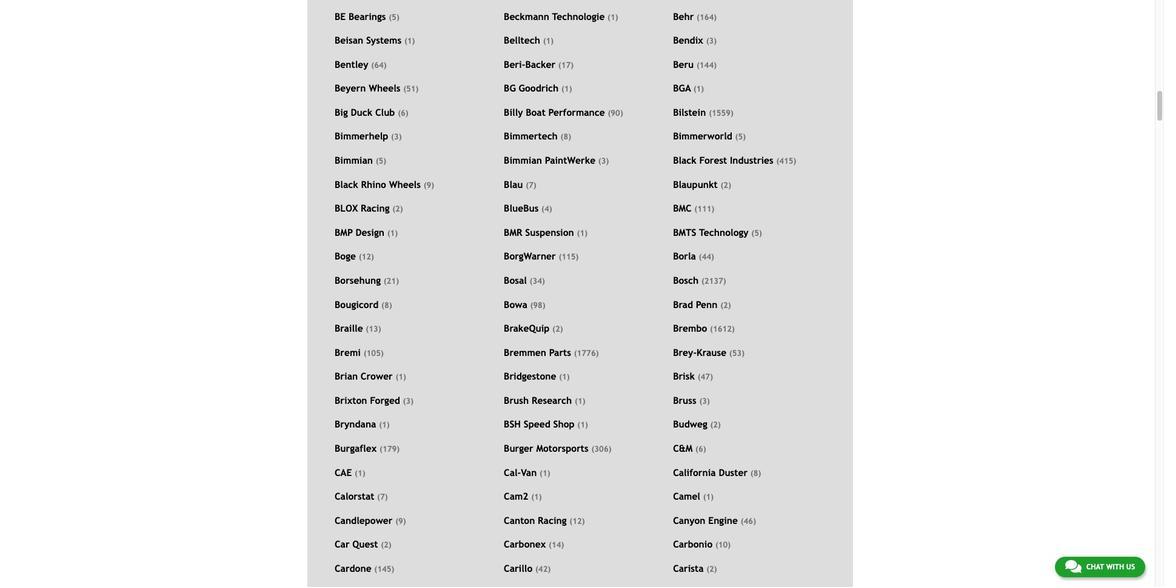 Task type: locate. For each thing, give the bounding box(es) containing it.
brakequip (2)
[[504, 323, 563, 334]]

(1) inside belltech (1)
[[543, 36, 554, 46]]

(1) inside bridgestone (1)
[[559, 373, 570, 382]]

1 vertical spatial (8)
[[382, 301, 392, 310]]

cal-
[[504, 467, 521, 478]]

(1) right technologie
[[608, 12, 619, 22]]

0 horizontal spatial (12)
[[359, 253, 374, 262]]

1 horizontal spatial bimmian
[[504, 155, 542, 166]]

(3) right the bruss
[[700, 397, 710, 406]]

(1) inside brian crower (1)
[[396, 373, 406, 382]]

(1) right systems
[[405, 36, 415, 46]]

racing up (14)
[[538, 515, 567, 526]]

1 horizontal spatial (7)
[[526, 181, 537, 190]]

(2) right quest
[[381, 541, 392, 550]]

0 vertical spatial (12)
[[359, 253, 374, 262]]

0 horizontal spatial racing
[[361, 203, 390, 214]]

bentley (64)
[[335, 59, 387, 70]]

0 vertical spatial (9)
[[424, 181, 434, 190]]

bmts technology (5)
[[674, 227, 763, 238]]

burgaflex
[[335, 443, 377, 454]]

(5) up black forest industries (415)
[[736, 133, 746, 142]]

wheels down (64)
[[369, 83, 401, 94]]

1 vertical spatial (6)
[[696, 445, 707, 454]]

1 bimmian from the left
[[335, 155, 373, 166]]

canton
[[504, 515, 535, 526]]

black
[[674, 155, 697, 166], [335, 179, 358, 190]]

(7) for calorstat
[[377, 493, 388, 502]]

(2) down black rhino wheels (9)
[[393, 205, 403, 214]]

bmts
[[674, 227, 697, 238]]

(2) inside brakequip (2)
[[553, 325, 563, 334]]

duster
[[719, 467, 748, 478]]

(12) right boge on the left top of page
[[359, 253, 374, 262]]

(1) inside the cae (1)
[[355, 469, 366, 478]]

(2) right budweg at the right bottom of the page
[[711, 421, 721, 430]]

motorsports
[[537, 443, 589, 454]]

(7) inside calorstat (7)
[[377, 493, 388, 502]]

(1) up billy boat performance (90)
[[562, 85, 572, 94]]

bg goodrich (1)
[[504, 83, 572, 94]]

0 horizontal spatial (6)
[[398, 109, 409, 118]]

blau (7)
[[504, 179, 537, 190]]

(1) inside bsh speed shop (1)
[[578, 421, 588, 430]]

(1) right van
[[540, 469, 551, 478]]

cardone (145)
[[335, 563, 395, 574]]

(2) inside "blaupunkt (2)"
[[721, 181, 732, 190]]

wheels right rhino
[[389, 179, 421, 190]]

1 vertical spatial (9)
[[396, 517, 406, 526]]

(8) up paintwerke
[[561, 133, 572, 142]]

blox
[[335, 203, 358, 214]]

(3) right forged
[[403, 397, 414, 406]]

(12)
[[359, 253, 374, 262], [570, 517, 585, 526]]

bg
[[504, 83, 516, 94]]

forged
[[370, 395, 400, 406]]

2 horizontal spatial (8)
[[751, 469, 762, 478]]

(6) inside c&m (6)
[[696, 445, 707, 454]]

0 vertical spatial black
[[674, 155, 697, 166]]

(9) right rhino
[[424, 181, 434, 190]]

(9) right the candlepower
[[396, 517, 406, 526]]

1 vertical spatial racing
[[538, 515, 567, 526]]

0 vertical spatial (6)
[[398, 109, 409, 118]]

(5) up systems
[[389, 12, 400, 22]]

beru
[[674, 59, 694, 70]]

(8) inside bimmertech (8)
[[561, 133, 572, 142]]

bmc
[[674, 203, 692, 214]]

(3) inside bruss (3)
[[700, 397, 710, 406]]

(2) inside blox racing (2)
[[393, 205, 403, 214]]

(5) right technology
[[752, 229, 763, 238]]

0 vertical spatial (8)
[[561, 133, 572, 142]]

(2) inside car quest (2)
[[381, 541, 392, 550]]

comments image
[[1066, 559, 1082, 574]]

canyon
[[674, 515, 706, 526]]

bridgestone
[[504, 371, 557, 382]]

(8) inside bougicord (8)
[[382, 301, 392, 310]]

borsehung
[[335, 275, 381, 286]]

(14)
[[549, 541, 564, 550]]

2 vertical spatial (8)
[[751, 469, 762, 478]]

bimmertech (8)
[[504, 131, 572, 142]]

(1) right the cae
[[355, 469, 366, 478]]

(1) right design
[[387, 229, 398, 238]]

(1)
[[608, 12, 619, 22], [405, 36, 415, 46], [543, 36, 554, 46], [562, 85, 572, 94], [694, 85, 704, 94], [387, 229, 398, 238], [577, 229, 588, 238], [396, 373, 406, 382], [559, 373, 570, 382], [575, 397, 586, 406], [379, 421, 390, 430], [578, 421, 588, 430], [355, 469, 366, 478], [540, 469, 551, 478], [532, 493, 542, 502], [704, 493, 714, 502]]

(1) up backer
[[543, 36, 554, 46]]

bougicord
[[335, 299, 379, 310]]

0 vertical spatial racing
[[361, 203, 390, 214]]

1 horizontal spatial (6)
[[696, 445, 707, 454]]

0 horizontal spatial (7)
[[377, 493, 388, 502]]

(7) right blau
[[526, 181, 537, 190]]

0 vertical spatial (7)
[[526, 181, 537, 190]]

0 horizontal spatial (9)
[[396, 517, 406, 526]]

(105)
[[364, 349, 384, 358]]

bimmerhelp (3)
[[335, 131, 402, 142]]

(1) down parts
[[559, 373, 570, 382]]

bilstein (1559)
[[674, 107, 734, 118]]

bimmian
[[335, 155, 373, 166], [504, 155, 542, 166]]

(1) inside the "cam2 (1)"
[[532, 493, 542, 502]]

chat with us
[[1087, 563, 1136, 572]]

0 horizontal spatial black
[[335, 179, 358, 190]]

(3) inside brixton forged (3)
[[403, 397, 414, 406]]

(8) inside california duster (8)
[[751, 469, 762, 478]]

bmr
[[504, 227, 523, 238]]

bowa (98)
[[504, 299, 546, 310]]

1 vertical spatial (12)
[[570, 517, 585, 526]]

racing
[[361, 203, 390, 214], [538, 515, 567, 526]]

(3) inside 'bimmerhelp (3)'
[[391, 133, 402, 142]]

bimmian for bimmian
[[335, 155, 373, 166]]

(3) right paintwerke
[[599, 157, 609, 166]]

(1) up (179) in the bottom of the page
[[379, 421, 390, 430]]

camel (1)
[[674, 491, 714, 502]]

beyern wheels (51)
[[335, 83, 419, 94]]

brian
[[335, 371, 358, 382]]

(2) right the carista
[[707, 565, 718, 574]]

1 horizontal spatial (9)
[[424, 181, 434, 190]]

bentley
[[335, 59, 369, 70]]

canton racing (12)
[[504, 515, 585, 526]]

(7) inside blau (7)
[[526, 181, 537, 190]]

industries
[[730, 155, 774, 166]]

1 horizontal spatial racing
[[538, 515, 567, 526]]

(8)
[[561, 133, 572, 142], [382, 301, 392, 310], [751, 469, 762, 478]]

(2) inside brad penn (2)
[[721, 301, 731, 310]]

(2) up parts
[[553, 325, 563, 334]]

(5) up black rhino wheels (9)
[[376, 157, 387, 166]]

(2) right penn
[[721, 301, 731, 310]]

black up blox
[[335, 179, 358, 190]]

bremi
[[335, 347, 361, 358]]

crower
[[361, 371, 393, 382]]

brisk (47)
[[674, 371, 713, 382]]

bimmian down bimmerhelp
[[335, 155, 373, 166]]

goodrich
[[519, 83, 559, 94]]

(1) right research at the left
[[575, 397, 586, 406]]

braille
[[335, 323, 363, 334]]

bremi (105)
[[335, 347, 384, 358]]

(5) inside be bearings (5)
[[389, 12, 400, 22]]

(53)
[[730, 349, 745, 358]]

(64)
[[371, 61, 387, 70]]

boge (12)
[[335, 251, 374, 262]]

(3) down club
[[391, 133, 402, 142]]

(1) inside bg goodrich (1)
[[562, 85, 572, 94]]

carbonio (10)
[[674, 539, 731, 550]]

bremmen
[[504, 347, 547, 358]]

systems
[[366, 35, 402, 46]]

bendix
[[674, 35, 704, 46]]

(7)
[[526, 181, 537, 190], [377, 493, 388, 502]]

(34)
[[530, 277, 545, 286]]

0 horizontal spatial bimmian
[[335, 155, 373, 166]]

(1) inside bmp design (1)
[[387, 229, 398, 238]]

(7) up candlepower (9)
[[377, 493, 388, 502]]

billy
[[504, 107, 523, 118]]

(12) inside boge (12)
[[359, 253, 374, 262]]

0 horizontal spatial (8)
[[382, 301, 392, 310]]

(1) right crower
[[396, 373, 406, 382]]

(2) down black forest industries (415)
[[721, 181, 732, 190]]

carillo (42)
[[504, 563, 551, 574]]

black for black forest industries
[[674, 155, 697, 166]]

car quest (2)
[[335, 539, 392, 550]]

cae
[[335, 467, 352, 478]]

backer
[[526, 59, 556, 70]]

1 vertical spatial black
[[335, 179, 358, 190]]

bimmian up blau (7)
[[504, 155, 542, 166]]

(9) inside candlepower (9)
[[396, 517, 406, 526]]

(179)
[[380, 445, 400, 454]]

(3) right bendix
[[707, 36, 717, 46]]

(1) right camel on the right bottom
[[704, 493, 714, 502]]

(8) for bougicord
[[382, 301, 392, 310]]

(5) inside bimmian (5)
[[376, 157, 387, 166]]

cae (1)
[[335, 467, 366, 478]]

blau
[[504, 179, 523, 190]]

1 horizontal spatial black
[[674, 155, 697, 166]]

with
[[1107, 563, 1125, 572]]

carbonex (14)
[[504, 539, 564, 550]]

1 vertical spatial (7)
[[377, 493, 388, 502]]

(1) inside bmr suspension (1)
[[577, 229, 588, 238]]

(12) right canton
[[570, 517, 585, 526]]

racing down rhino
[[361, 203, 390, 214]]

(6) right c&m
[[696, 445, 707, 454]]

(1) up (115)
[[577, 229, 588, 238]]

(3) for bendix
[[707, 36, 717, 46]]

(1) right cam2
[[532, 493, 542, 502]]

(46)
[[741, 517, 757, 526]]

club
[[376, 107, 395, 118]]

(6) right club
[[398, 109, 409, 118]]

2 bimmian from the left
[[504, 155, 542, 166]]

(12) inside canton racing (12)
[[570, 517, 585, 526]]

(1) right shop
[[578, 421, 588, 430]]

(8) for bimmertech
[[561, 133, 572, 142]]

(3) inside 'bendix (3)'
[[707, 36, 717, 46]]

black up blaupunkt
[[674, 155, 697, 166]]

carista
[[674, 563, 704, 574]]

(415)
[[777, 157, 797, 166]]

brixton
[[335, 395, 367, 406]]

(47)
[[698, 373, 713, 382]]

(1) right the bga
[[694, 85, 704, 94]]

(2137)
[[702, 277, 727, 286]]

technology
[[700, 227, 749, 238]]

performance
[[549, 107, 605, 118]]

(3) for bruss
[[700, 397, 710, 406]]

bimmian for bimmian paintwerke
[[504, 155, 542, 166]]

(8) right duster
[[751, 469, 762, 478]]

(42)
[[536, 565, 551, 574]]

(8) down (21)
[[382, 301, 392, 310]]

1 horizontal spatial (12)
[[570, 517, 585, 526]]

technologie
[[552, 11, 605, 22]]

(1) inside bryndana (1)
[[379, 421, 390, 430]]

1 horizontal spatial (8)
[[561, 133, 572, 142]]



Task type: vqa. For each thing, say whether or not it's contained in the screenshot.
(2) within the Car Quest (2)
yes



Task type: describe. For each thing, give the bounding box(es) containing it.
krause
[[697, 347, 727, 358]]

brush research (1)
[[504, 395, 586, 406]]

camel
[[674, 491, 701, 502]]

candlepower (9)
[[335, 515, 406, 526]]

big duck club (6)
[[335, 107, 409, 118]]

(6) inside big duck club (6)
[[398, 109, 409, 118]]

bilstein
[[674, 107, 706, 118]]

borla (44)
[[674, 251, 715, 262]]

(1) inside cal-van (1)
[[540, 469, 551, 478]]

car
[[335, 539, 350, 550]]

carbonex
[[504, 539, 546, 550]]

(3) inside bimmian paintwerke (3)
[[599, 157, 609, 166]]

borgwarner
[[504, 251, 556, 262]]

calorstat (7)
[[335, 491, 388, 502]]

(1559)
[[709, 109, 734, 118]]

(5) inside bmts technology (5)
[[752, 229, 763, 238]]

chat with us link
[[1056, 557, 1146, 578]]

(1) inside beisan systems (1)
[[405, 36, 415, 46]]

budweg
[[674, 419, 708, 430]]

racing for canton
[[538, 515, 567, 526]]

bearings
[[349, 11, 386, 22]]

brembo
[[674, 323, 708, 334]]

(1) inside bga (1)
[[694, 85, 704, 94]]

(44)
[[699, 253, 715, 262]]

(111)
[[695, 205, 715, 214]]

burger motorsports (306)
[[504, 443, 612, 454]]

calorstat
[[335, 491, 375, 502]]

van
[[521, 467, 537, 478]]

brakequip
[[504, 323, 550, 334]]

(9) inside black rhino wheels (9)
[[424, 181, 434, 190]]

(3) for bimmerhelp
[[391, 133, 402, 142]]

(145)
[[375, 565, 395, 574]]

1 vertical spatial wheels
[[389, 179, 421, 190]]

research
[[532, 395, 572, 406]]

bimmian paintwerke (3)
[[504, 155, 609, 166]]

(2) inside budweg (2)
[[711, 421, 721, 430]]

(1776)
[[574, 349, 599, 358]]

beisan systems (1)
[[335, 35, 415, 46]]

shop
[[554, 419, 575, 430]]

bougicord (8)
[[335, 299, 392, 310]]

cam2 (1)
[[504, 491, 542, 502]]

black rhino wheels (9)
[[335, 179, 434, 190]]

bmr suspension (1)
[[504, 227, 588, 238]]

bsh
[[504, 419, 521, 430]]

(7) for blau
[[526, 181, 537, 190]]

canyon engine (46)
[[674, 515, 757, 526]]

parts
[[549, 347, 572, 358]]

bruss
[[674, 395, 697, 406]]

0 vertical spatial wheels
[[369, 83, 401, 94]]

blaupunkt (2)
[[674, 179, 732, 190]]

cam2
[[504, 491, 529, 502]]

bowa
[[504, 299, 528, 310]]

paintwerke
[[545, 155, 596, 166]]

beckmann technologie (1)
[[504, 11, 619, 22]]

boat
[[526, 107, 546, 118]]

bga (1)
[[674, 83, 704, 94]]

(2) inside the carista (2)
[[707, 565, 718, 574]]

(1) inside "camel (1)"
[[704, 493, 714, 502]]

big
[[335, 107, 348, 118]]

quest
[[353, 539, 378, 550]]

(51)
[[404, 85, 419, 94]]

blox racing (2)
[[335, 203, 403, 214]]

braille (13)
[[335, 323, 381, 334]]

carbonio
[[674, 539, 713, 550]]

black for black rhino wheels
[[335, 179, 358, 190]]

bruss (3)
[[674, 395, 710, 406]]

be
[[335, 11, 346, 22]]

(5) inside bimmerworld (5)
[[736, 133, 746, 142]]

(1) inside the beckmann technologie (1)
[[608, 12, 619, 22]]

bosal (34)
[[504, 275, 545, 286]]

brad
[[674, 299, 693, 310]]

bmc (111)
[[674, 203, 715, 214]]

c&m
[[674, 443, 693, 454]]

beru (144)
[[674, 59, 717, 70]]

brey-krause (53)
[[674, 347, 745, 358]]

bendix (3)
[[674, 35, 717, 46]]

carillo
[[504, 563, 533, 574]]

racing for blox
[[361, 203, 390, 214]]

design
[[356, 227, 385, 238]]

bryndana (1)
[[335, 419, 390, 430]]

brixton forged (3)
[[335, 395, 414, 406]]

blaupunkt
[[674, 179, 718, 190]]

bga
[[674, 83, 691, 94]]

california
[[674, 467, 716, 478]]

candlepower
[[335, 515, 393, 526]]

(1612)
[[710, 325, 735, 334]]

bimmian (5)
[[335, 155, 387, 166]]

cal-van (1)
[[504, 467, 551, 478]]

(1) inside brush research (1)
[[575, 397, 586, 406]]

brian crower (1)
[[335, 371, 406, 382]]

borla
[[674, 251, 696, 262]]

brad penn (2)
[[674, 299, 731, 310]]

bmp design (1)
[[335, 227, 398, 238]]

bryndana
[[335, 419, 376, 430]]

cardone
[[335, 563, 372, 574]]

duck
[[351, 107, 373, 118]]

bimmertech
[[504, 131, 558, 142]]

be bearings (5)
[[335, 11, 400, 22]]



